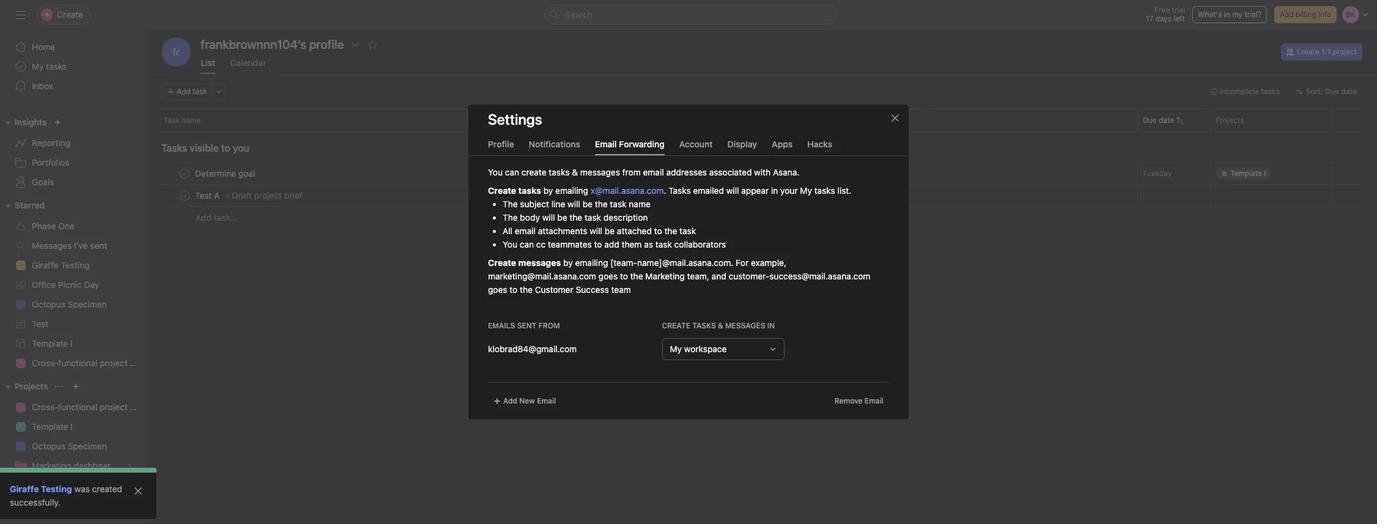 Task type: describe. For each thing, give the bounding box(es) containing it.
search
[[565, 9, 593, 20]]

will down line on the left of page
[[542, 212, 555, 223]]

my for my tasks
[[32, 61, 44, 72]]

task right as
[[656, 239, 672, 250]]

goals
[[32, 177, 54, 187]]

successfully.
[[10, 497, 60, 508]]

info
[[1319, 10, 1332, 19]]

0 horizontal spatial from
[[539, 321, 560, 330]]

2 octopus specimen link from the top
[[7, 437, 139, 456]]

invite button
[[12, 497, 64, 519]]

inbox
[[32, 81, 53, 91]]

tasks for my
[[46, 61, 67, 72]]

your
[[781, 185, 798, 196]]

marketing inside marketing dashboards link
[[32, 461, 71, 471]]

portfolios link
[[7, 153, 139, 173]]

to right attached
[[654, 226, 662, 236]]

marketing dashboards
[[32, 461, 120, 471]]

remove
[[835, 396, 863, 406]]

1 horizontal spatial email
[[643, 167, 664, 177]]

can inside create tasks by emailing x@mail.asana.com . tasks emailed will appear in your my tasks list. the subject line will be the task name the body will be the task description all email attachments will be attached to the task you can cc teammates to add them as task collaborators
[[520, 239, 534, 250]]

frankbrownnn104's profile
[[201, 37, 344, 51]]

testing inside starred 'element'
[[61, 260, 90, 270]]

by inside create tasks by emailing x@mail.asana.com . tasks emailed will appear in your my tasks list. the subject line will be the task name the body will be the task description all email attachments will be attached to the task you can cc teammates to add them as task collaborators
[[544, 185, 553, 196]]

by emailing [team-name]@mail.asana.com. for example, marketing@mail.asana.com goes to the marketing team, and customer-success@mail.asana.com goes to the customer success team
[[488, 258, 871, 295]]

notifications
[[529, 139, 581, 149]]

new
[[520, 396, 535, 406]]

Determine goal text field
[[193, 167, 259, 180]]

task left description
[[585, 212, 601, 223]]

i inside starred 'element'
[[70, 338, 73, 349]]

cross- inside starred 'element'
[[32, 358, 58, 368]]

for
[[736, 258, 749, 268]]

2 vertical spatial in
[[768, 321, 775, 330]]

to down create messages
[[510, 284, 518, 295]]

sent inside starred 'element'
[[90, 240, 107, 251]]

1 horizontal spatial &
[[718, 321, 724, 330]]

projects inside dropdown button
[[15, 381, 48, 392]]

tuesday
[[1143, 169, 1172, 178]]

marketing@mail.asana.com
[[488, 271, 596, 281]]

insights button
[[0, 115, 47, 130]]

name inside create tasks by emailing x@mail.asana.com . tasks emailed will appear in your my tasks list. the subject line will be the task name the body will be the task description all email attachments will be attached to the task you can cc teammates to add them as task collaborators
[[629, 199, 651, 209]]

free
[[1155, 6, 1170, 15]]

create for create 1:1 project
[[1297, 47, 1320, 56]]

‹
[[226, 190, 230, 201]]

the down marketing@mail.asana.com
[[520, 284, 533, 295]]

goals link
[[7, 173, 139, 192]]

2 vertical spatial be
[[605, 226, 615, 236]]

task link
[[7, 476, 139, 496]]

home
[[32, 42, 55, 52]]

add task button
[[162, 83, 213, 100]]

messages
[[32, 240, 72, 251]]

email forwarding button
[[595, 139, 665, 155]]

‹ draft project brief row
[[147, 184, 1378, 207]]

create tasks by emailing x@mail.asana.com . tasks emailed will appear in your my tasks list. the subject line will be the task name the body will be the task description all email attachments will be attached to the task you can cc teammates to add them as task collaborators
[[488, 185, 852, 250]]

tasks left the list.
[[815, 185, 836, 196]]

0 vertical spatial messages
[[580, 167, 620, 177]]

1 template i link from the top
[[7, 334, 139, 354]]

asana.
[[773, 167, 800, 177]]

1 horizontal spatial create
[[662, 321, 691, 330]]

hide sidebar image
[[16, 10, 26, 20]]

them
[[622, 239, 642, 250]]

apps
[[772, 139, 793, 149]]

day
[[84, 280, 99, 290]]

cross-functional project plan inside projects element
[[32, 402, 147, 412]]

notifications button
[[529, 139, 581, 155]]

test link
[[7, 314, 139, 334]]

account button
[[680, 139, 713, 155]]

[team-
[[611, 258, 637, 268]]

task…
[[214, 212, 237, 223]]

1 horizontal spatial sent
[[517, 321, 537, 330]]

1 horizontal spatial email
[[595, 139, 617, 149]]

template for 2nd template i link from the bottom
[[32, 338, 68, 349]]

emailed
[[693, 185, 724, 196]]

functional for second cross-functional project plan link from the top of the page
[[58, 402, 98, 412]]

one
[[58, 221, 74, 231]]

to left you
[[221, 143, 230, 154]]

attached
[[617, 226, 652, 236]]

example,
[[751, 258, 787, 268]]

project inside starred 'element'
[[100, 358, 128, 368]]

apps button
[[772, 139, 793, 155]]

1 horizontal spatial be
[[583, 199, 593, 209]]

remove email button
[[829, 393, 889, 410]]

associated
[[709, 167, 752, 177]]

tree grid containing ‹ draft project brief
[[147, 162, 1378, 229]]

tasks for create
[[519, 185, 541, 196]]

1 vertical spatial close image
[[133, 486, 143, 496]]

0 vertical spatial can
[[505, 167, 519, 177]]

marketing dashboards link
[[7, 456, 139, 476]]

1 vertical spatial giraffe testing link
[[10, 484, 72, 494]]

email forwarding
[[595, 139, 665, 149]]

email inside button
[[865, 396, 884, 406]]

tasks down notifications button
[[549, 167, 570, 177]]

phase one
[[32, 221, 74, 231]]

i've
[[74, 240, 88, 251]]

the up collaborators
[[665, 226, 677, 236]]

completed image for test a text field
[[177, 188, 192, 203]]

functional for second cross-functional project plan link from the bottom of the page
[[58, 358, 98, 368]]

you
[[233, 143, 249, 154]]

portfolios
[[32, 157, 70, 168]]

task for task name
[[164, 116, 180, 125]]

my workspace
[[670, 344, 727, 354]]

ascending image
[[1177, 117, 1184, 124]]

will down associated
[[727, 185, 739, 196]]

will up teammates
[[590, 226, 603, 236]]

0 vertical spatial giraffe testing link
[[7, 256, 139, 275]]

in inside create tasks by emailing x@mail.asana.com . tasks emailed will appear in your my tasks list. the subject line will be the task name the body will be the task description all email attachments will be attached to the task you can cc teammates to add them as task collaborators
[[771, 185, 778, 196]]

tasks visible to you
[[162, 143, 249, 154]]

insights
[[15, 117, 47, 127]]

brief
[[284, 190, 303, 201]]

workspace
[[684, 344, 727, 354]]

projects element
[[0, 376, 147, 524]]

row containing task name
[[147, 109, 1378, 132]]

with
[[754, 167, 771, 177]]

add for add task
[[177, 87, 191, 96]]

team
[[611, 284, 631, 295]]

description
[[604, 212, 648, 223]]

home link
[[7, 37, 139, 57]]

and
[[712, 271, 727, 281]]

office picnic day
[[32, 280, 99, 290]]

fr
[[173, 46, 180, 58]]

add new email button
[[488, 393, 562, 410]]

task up collaborators
[[680, 226, 696, 236]]

my workspace button
[[662, 338, 785, 360]]

project inside "test a" cell
[[254, 190, 282, 201]]

0 horizontal spatial email
[[537, 396, 556, 406]]

0 horizontal spatial be
[[557, 212, 567, 223]]

1 vertical spatial testing
[[41, 484, 72, 494]]

0 vertical spatial tasks
[[162, 143, 187, 154]]

create for create messages
[[488, 258, 516, 268]]

due date
[[1143, 116, 1175, 125]]

1 octopus specimen link from the top
[[7, 295, 139, 314]]

my tasks link
[[7, 57, 139, 76]]

was created successfully.
[[10, 484, 122, 508]]

1 vertical spatial giraffe
[[10, 484, 39, 494]]

17
[[1146, 14, 1154, 23]]

customer
[[535, 284, 574, 295]]

specimen inside projects element
[[68, 441, 107, 451]]

.
[[664, 185, 667, 196]]

2 the from the top
[[503, 212, 518, 223]]

remove email
[[835, 396, 884, 406]]

list link
[[201, 58, 215, 74]]

1 vertical spatial goes
[[488, 284, 507, 295]]

name]@mail.asana.com.
[[637, 258, 734, 268]]

starred button
[[0, 198, 45, 213]]

x@mail.asana.com link
[[591, 185, 664, 196]]

marketing inside by emailing [team-name]@mail.asana.com. for example, marketing@mail.asana.com goes to the marketing team, and customer-success@mail.asana.com goes to the customer success team
[[646, 271, 685, 281]]

by inside by emailing [team-name]@mail.asana.com. for example, marketing@mail.asana.com goes to the marketing team, and customer-success@mail.asana.com goes to the customer success team
[[563, 258, 573, 268]]



Task type: vqa. For each thing, say whether or not it's contained in the screenshot.
REMOVE FROM STARRED IMAGE
no



Task type: locate. For each thing, give the bounding box(es) containing it.
starred element
[[0, 195, 147, 376]]

row
[[147, 109, 1378, 132], [162, 131, 1363, 132]]

all
[[503, 226, 513, 236]]

add inside row
[[196, 212, 212, 223]]

2 functional from the top
[[58, 402, 98, 412]]

cross-functional project plan link down projects dropdown button
[[7, 398, 147, 417]]

0 vertical spatial giraffe
[[32, 260, 59, 270]]

account
[[680, 139, 713, 149]]

2 horizontal spatial be
[[605, 226, 615, 236]]

you inside create tasks by emailing x@mail.asana.com . tasks emailed will appear in your my tasks list. the subject line will be the task name the body will be the task description all email attachments will be attached to the task you can cc teammates to add them as task collaborators
[[503, 239, 518, 250]]

create inside button
[[1297, 47, 1320, 56]]

2 horizontal spatial messages
[[726, 321, 766, 330]]

add up task name
[[177, 87, 191, 96]]

template i link up marketing dashboards
[[7, 417, 139, 437]]

1 vertical spatial projects
[[15, 381, 48, 392]]

giraffe up office
[[32, 260, 59, 270]]

Completed checkbox
[[177, 166, 192, 181], [177, 188, 192, 203]]

octopus inside starred 'element'
[[32, 299, 65, 310]]

0 vertical spatial by
[[544, 185, 553, 196]]

global element
[[0, 30, 147, 103]]

2 octopus from the top
[[32, 441, 65, 451]]

1 vertical spatial task
[[32, 480, 50, 491]]

messages up marketing@mail.asana.com
[[519, 258, 561, 268]]

plan
[[130, 358, 147, 368], [130, 402, 147, 412]]

functional inside projects element
[[58, 402, 98, 412]]

1 vertical spatial sent
[[517, 321, 537, 330]]

profile button
[[488, 139, 514, 155]]

in inside button
[[1225, 10, 1231, 19]]

template down 'test'
[[32, 338, 68, 349]]

0 vertical spatial template i link
[[7, 334, 139, 354]]

Test A text field
[[193, 189, 223, 202]]

2 completed image from the top
[[177, 188, 192, 203]]

draft
[[232, 190, 252, 201]]

1 vertical spatial the
[[503, 212, 518, 223]]

add left new in the left of the page
[[503, 396, 518, 406]]

1 horizontal spatial marketing
[[646, 271, 685, 281]]

email left forwarding
[[595, 139, 617, 149]]

1 horizontal spatial goes
[[599, 271, 618, 281]]

2 vertical spatial messages
[[726, 321, 766, 330]]

x@mail.asana.com
[[591, 185, 664, 196]]

cross-functional project plan
[[32, 358, 147, 368], [32, 402, 147, 412]]

0 vertical spatial projects
[[1216, 116, 1244, 125]]

plan inside starred 'element'
[[130, 358, 147, 368]]

1 vertical spatial cross-
[[32, 402, 58, 412]]

functional inside starred 'element'
[[58, 358, 98, 368]]

task inside button
[[193, 87, 207, 96]]

email inside create tasks by emailing x@mail.asana.com . tasks emailed will appear in your my tasks list. the subject line will be the task name the body will be the task description all email attachments will be attached to the task you can cc teammates to add them as task collaborators
[[515, 226, 536, 236]]

0 horizontal spatial name
[[182, 116, 201, 125]]

completed checkbox for "determine goal" text box
[[177, 166, 192, 181]]

1 vertical spatial octopus
[[32, 441, 65, 451]]

in left my
[[1225, 10, 1231, 19]]

customer-
[[729, 271, 770, 281]]

emailing inside by emailing [team-name]@mail.asana.com. for example, marketing@mail.asana.com goes to the marketing team, and customer-success@mail.asana.com goes to the customer success team
[[575, 258, 608, 268]]

0 vertical spatial cross-
[[32, 358, 58, 368]]

hacks button
[[808, 139, 833, 155]]

0 vertical spatial &
[[572, 167, 578, 177]]

cross-functional project plan up dashboards on the bottom left of page
[[32, 402, 147, 412]]

i down test link on the left of the page
[[70, 338, 73, 349]]

giraffe up successfully.
[[10, 484, 39, 494]]

task up description
[[610, 199, 627, 209]]

1 vertical spatial messages
[[519, 258, 561, 268]]

2 vertical spatial my
[[670, 344, 682, 354]]

1 i from the top
[[70, 338, 73, 349]]

0 vertical spatial specimen
[[68, 299, 107, 310]]

template i for first template i link from the bottom of the page
[[32, 421, 73, 432]]

1 octopus specimen from the top
[[32, 299, 107, 310]]

0 vertical spatial cross-functional project plan link
[[7, 354, 147, 373]]

by down teammates
[[563, 258, 573, 268]]

template i
[[32, 338, 73, 349], [32, 421, 73, 432]]

1 vertical spatial completed checkbox
[[177, 188, 192, 203]]

dashboards
[[74, 461, 120, 471]]

giraffe testing link up successfully.
[[10, 484, 72, 494]]

add
[[1280, 10, 1294, 19], [177, 87, 191, 96], [196, 212, 212, 223], [503, 396, 518, 406]]

in up my workspace dropdown button
[[768, 321, 775, 330]]

emails sent from
[[488, 321, 560, 330]]

1 completed checkbox from the top
[[177, 166, 192, 181]]

octopus specimen inside starred 'element'
[[32, 299, 107, 310]]

emailing up line on the left of page
[[556, 185, 588, 196]]

can down profile button
[[505, 167, 519, 177]]

email up .
[[643, 167, 664, 177]]

completed image inside the determine goal cell
[[177, 166, 192, 181]]

1 cross-functional project plan link from the top
[[7, 354, 147, 373]]

create down the all on the left top of page
[[488, 258, 516, 268]]

0 vertical spatial my
[[32, 61, 44, 72]]

0 horizontal spatial projects
[[15, 381, 48, 392]]

1 template i from the top
[[32, 338, 73, 349]]

& up my workspace dropdown button
[[718, 321, 724, 330]]

be up attachments on the left top of page
[[557, 212, 567, 223]]

hacks
[[808, 139, 833, 149]]

tasks inside create tasks by emailing x@mail.asana.com . tasks emailed will appear in your my tasks list. the subject line will be the task name the body will be the task description all email attachments will be attached to the task you can cc teammates to add them as task collaborators
[[669, 185, 691, 196]]

tree grid
[[147, 162, 1378, 229]]

0 vertical spatial completed checkbox
[[177, 166, 192, 181]]

1 vertical spatial name
[[629, 199, 651, 209]]

1 horizontal spatial projects
[[1216, 116, 1244, 125]]

completed image for "determine goal" text box
[[177, 166, 192, 181]]

2 plan from the top
[[130, 402, 147, 412]]

to down [team-
[[620, 271, 628, 281]]

1 vertical spatial template i link
[[7, 417, 139, 437]]

2 template from the top
[[32, 421, 68, 432]]

specimen up dashboards on the bottom left of page
[[68, 441, 107, 451]]

1 vertical spatial be
[[557, 212, 567, 223]]

add to starred image
[[367, 40, 377, 50]]

what's in my trial?
[[1198, 10, 1262, 19]]

insights element
[[0, 111, 147, 195]]

octopus specimen inside projects element
[[32, 441, 107, 451]]

0 horizontal spatial goes
[[488, 284, 507, 295]]

billing
[[1296, 10, 1317, 19]]

template inside starred 'element'
[[32, 338, 68, 349]]

octopus specimen up marketing dashboards link
[[32, 441, 107, 451]]

0 vertical spatial goes
[[599, 271, 618, 281]]

0 horizontal spatial my
[[32, 61, 44, 72]]

messages
[[580, 167, 620, 177], [519, 258, 561, 268], [726, 321, 766, 330]]

‹ draft project brief
[[226, 190, 303, 201]]

2 horizontal spatial my
[[800, 185, 812, 196]]

1 vertical spatial email
[[515, 226, 536, 236]]

days
[[1156, 14, 1172, 23]]

1 vertical spatial octopus specimen link
[[7, 437, 139, 456]]

marketing down "name]@mail.asana.com."
[[646, 271, 685, 281]]

completed image down the visible
[[177, 166, 192, 181]]

0 vertical spatial marketing
[[646, 271, 685, 281]]

giraffe inside starred 'element'
[[32, 260, 59, 270]]

0 vertical spatial the
[[503, 199, 518, 209]]

task up successfully.
[[32, 480, 50, 491]]

email right remove
[[865, 396, 884, 406]]

1 vertical spatial plan
[[130, 402, 147, 412]]

octopus down office
[[32, 299, 65, 310]]

add for add task…
[[196, 212, 212, 223]]

messages up my workspace dropdown button
[[726, 321, 766, 330]]

giraffe testing up successfully.
[[10, 484, 72, 494]]

0 vertical spatial close image
[[891, 113, 900, 123]]

line
[[552, 199, 565, 209]]

1 horizontal spatial tasks
[[669, 185, 691, 196]]

0 vertical spatial giraffe testing
[[32, 260, 90, 270]]

plan inside projects element
[[130, 402, 147, 412]]

add task… button
[[196, 211, 237, 225]]

2 specimen from the top
[[68, 441, 107, 451]]

0 horizontal spatial tasks
[[162, 143, 187, 154]]

from up x@mail.asana.com link at top
[[623, 167, 641, 177]]

0 vertical spatial octopus specimen link
[[7, 295, 139, 314]]

1 vertical spatial cross-functional project plan link
[[7, 398, 147, 417]]

tasks up workspace
[[693, 321, 716, 330]]

cross-functional project plan link
[[7, 354, 147, 373], [7, 398, 147, 417]]

2 vertical spatial create
[[488, 258, 516, 268]]

2 cross-functional project plan from the top
[[32, 402, 147, 412]]

display
[[728, 139, 757, 149]]

0 horizontal spatial email
[[515, 226, 536, 236]]

phase
[[32, 221, 56, 231]]

picnic
[[58, 280, 82, 290]]

tasks down task name
[[162, 143, 187, 154]]

2 cross- from the top
[[32, 402, 58, 412]]

cross-functional project plan down test link on the left of the page
[[32, 358, 147, 368]]

email
[[643, 167, 664, 177], [515, 226, 536, 236]]

completed checkbox for test a text field
[[177, 188, 192, 203]]

cross-
[[32, 358, 58, 368], [32, 402, 58, 412]]

list.
[[838, 185, 852, 196]]

the down [team-
[[631, 271, 643, 281]]

2 completed checkbox from the top
[[177, 188, 192, 203]]

add for add billing info
[[1280, 10, 1294, 19]]

0 vertical spatial be
[[583, 199, 593, 209]]

1 vertical spatial can
[[520, 239, 534, 250]]

be right line on the left of page
[[583, 199, 593, 209]]

email
[[595, 139, 617, 149], [537, 396, 556, 406], [865, 396, 884, 406]]

1 vertical spatial create
[[662, 321, 691, 330]]

the up the all on the left top of page
[[503, 212, 518, 223]]

my
[[32, 61, 44, 72], [800, 185, 812, 196], [670, 344, 682, 354]]

0 vertical spatial template
[[32, 338, 68, 349]]

template up marketing dashboards link
[[32, 421, 68, 432]]

search list box
[[544, 5, 838, 24]]

1 cross-functional project plan from the top
[[32, 358, 147, 368]]

office picnic day link
[[7, 275, 139, 295]]

testing down messages i've sent link
[[61, 260, 90, 270]]

task for task
[[32, 480, 50, 491]]

giraffe testing
[[32, 260, 90, 270], [10, 484, 72, 494]]

1 specimen from the top
[[68, 299, 107, 310]]

giraffe testing inside starred 'element'
[[32, 260, 90, 270]]

2 cross-functional project plan link from the top
[[7, 398, 147, 417]]

create
[[1297, 47, 1320, 56], [488, 185, 516, 196], [488, 258, 516, 268]]

2 horizontal spatial email
[[865, 396, 884, 406]]

completed checkbox inside the determine goal cell
[[177, 166, 192, 181]]

1 the from the top
[[503, 199, 518, 209]]

add for add new email
[[503, 396, 518, 406]]

1 vertical spatial specimen
[[68, 441, 107, 451]]

0 vertical spatial from
[[623, 167, 641, 177]]

my for my workspace
[[670, 344, 682, 354]]

octopus specimen link
[[7, 295, 139, 314], [7, 437, 139, 456]]

test
[[32, 319, 48, 329]]

can
[[505, 167, 519, 177], [520, 239, 534, 250]]

calendar link
[[230, 58, 266, 74]]

octopus inside projects element
[[32, 441, 65, 451]]

1 vertical spatial template
[[32, 421, 68, 432]]

0 horizontal spatial &
[[572, 167, 578, 177]]

0 vertical spatial emailing
[[556, 185, 588, 196]]

free trial 17 days left
[[1146, 6, 1186, 23]]

create up the all on the left top of page
[[488, 185, 516, 196]]

task
[[164, 116, 180, 125], [32, 480, 50, 491]]

template inside projects element
[[32, 421, 68, 432]]

goes up emails
[[488, 284, 507, 295]]

you down the all on the left top of page
[[503, 239, 518, 250]]

1 vertical spatial cross-functional project plan
[[32, 402, 147, 412]]

task down the list link
[[193, 87, 207, 96]]

1 functional from the top
[[58, 358, 98, 368]]

visible
[[190, 143, 219, 154]]

create for create tasks by emailing x@mail.asana.com . tasks emailed will appear in your my tasks list. the subject line will be the task name the body will be the task description all email attachments will be attached to the task you can cc teammates to add them as task collaborators
[[488, 185, 516, 196]]

cross-functional project plan inside starred 'element'
[[32, 358, 147, 368]]

template
[[32, 338, 68, 349], [32, 421, 68, 432]]

klobrad84@gmail.com
[[488, 344, 577, 354]]

functional up marketing dashboards
[[58, 402, 98, 412]]

messages up x@mail.asana.com link at top
[[580, 167, 620, 177]]

tasks inside global element
[[46, 61, 67, 72]]

sent up klobrad84@gmail.com
[[517, 321, 537, 330]]

my
[[1233, 10, 1243, 19]]

1 vertical spatial &
[[718, 321, 724, 330]]

1 horizontal spatial close image
[[891, 113, 900, 123]]

octopus specimen
[[32, 299, 107, 310], [32, 441, 107, 451]]

2 template i from the top
[[32, 421, 73, 432]]

add billing info
[[1280, 10, 1332, 19]]

0 vertical spatial create
[[522, 167, 547, 177]]

add
[[605, 239, 620, 250]]

1:1
[[1322, 47, 1331, 56]]

specimen inside starred 'element'
[[68, 299, 107, 310]]

1 completed image from the top
[[177, 166, 192, 181]]

by up line on the left of page
[[544, 185, 553, 196]]

template i up marketing dashboards link
[[32, 421, 73, 432]]

email right new in the left of the page
[[537, 396, 556, 406]]

completed checkbox left test a text field
[[177, 188, 192, 203]]

tasks for create
[[693, 321, 716, 330]]

linked projects for test a cell
[[1211, 184, 1333, 207]]

functional down test link on the left of the page
[[58, 358, 98, 368]]

add task… row
[[147, 206, 1378, 229]]

1 vertical spatial in
[[771, 185, 778, 196]]

2 octopus specimen from the top
[[32, 441, 107, 451]]

add task
[[177, 87, 207, 96]]

0 horizontal spatial create
[[522, 167, 547, 177]]

add left task…
[[196, 212, 212, 223]]

tasks down home on the left top of the page
[[46, 61, 67, 72]]

template i link
[[7, 334, 139, 354], [7, 417, 139, 437]]

create up the my workspace
[[662, 321, 691, 330]]

test a cell
[[147, 184, 1138, 207]]

date
[[1159, 116, 1175, 125]]

email down body
[[515, 226, 536, 236]]

my left workspace
[[670, 344, 682, 354]]

octopus specimen link up marketing dashboards
[[7, 437, 139, 456]]

subject
[[520, 199, 549, 209]]

what's in my trial? button
[[1193, 6, 1268, 23]]

completed image inside "test a" cell
[[177, 188, 192, 203]]

2 i from the top
[[70, 421, 73, 432]]

messages i've sent
[[32, 240, 107, 251]]

completed checkbox inside "test a" cell
[[177, 188, 192, 203]]

will right line on the left of page
[[568, 199, 580, 209]]

create tasks & messages in
[[662, 321, 775, 330]]

0 vertical spatial completed image
[[177, 166, 192, 181]]

0 vertical spatial i
[[70, 338, 73, 349]]

the up attachments on the left top of page
[[570, 212, 583, 223]]

i up marketing dashboards
[[70, 421, 73, 432]]

0 vertical spatial in
[[1225, 10, 1231, 19]]

create left 1:1
[[1297, 47, 1320, 56]]

1 vertical spatial from
[[539, 321, 560, 330]]

name down add task button
[[182, 116, 201, 125]]

create messages
[[488, 258, 561, 268]]

project down test link on the left of the page
[[100, 358, 128, 368]]

0 horizontal spatial by
[[544, 185, 553, 196]]

my inside my tasks link
[[32, 61, 44, 72]]

tasks up subject
[[519, 185, 541, 196]]

you down profile button
[[488, 167, 503, 177]]

due
[[1143, 116, 1157, 125]]

emails
[[488, 321, 515, 330]]

1 vertical spatial you
[[503, 239, 518, 250]]

1 vertical spatial octopus specimen
[[32, 441, 107, 451]]

calendar
[[230, 58, 266, 68]]

cross- inside projects element
[[32, 402, 58, 412]]

1 cross- from the top
[[32, 358, 58, 368]]

forwarding
[[619, 139, 665, 149]]

1 horizontal spatial my
[[670, 344, 682, 354]]

in
[[1225, 10, 1231, 19], [771, 185, 778, 196], [768, 321, 775, 330]]

1 vertical spatial by
[[563, 258, 573, 268]]

close image
[[891, 113, 900, 123], [133, 486, 143, 496]]

template i down 'test'
[[32, 338, 73, 349]]

1 vertical spatial giraffe testing
[[10, 484, 72, 494]]

i inside projects element
[[70, 421, 73, 432]]

success@mail.asana.com
[[770, 271, 871, 281]]

template i inside starred 'element'
[[32, 338, 73, 349]]

the up description
[[595, 199, 608, 209]]

my inside create tasks by emailing x@mail.asana.com . tasks emailed will appear in your my tasks list. the subject line will be the task name the body will be the task description all email attachments will be attached to the task you can cc teammates to add them as task collaborators
[[800, 185, 812, 196]]

the left subject
[[503, 199, 518, 209]]

0 vertical spatial cross-functional project plan
[[32, 358, 147, 368]]

cross-functional project plan link down test link on the left of the page
[[7, 354, 147, 373]]

0 horizontal spatial task
[[32, 480, 50, 491]]

invite
[[34, 503, 56, 513]]

body
[[520, 212, 540, 223]]

starred
[[15, 200, 45, 210]]

create inside create tasks by emailing x@mail.asana.com . tasks emailed will appear in your my tasks list. the subject line will be the task name the body will be the task description all email attachments will be attached to the task you can cc teammates to add them as task collaborators
[[488, 185, 516, 196]]

template i inside projects element
[[32, 421, 73, 432]]

add left 'billing'
[[1280, 10, 1294, 19]]

emailing inside create tasks by emailing x@mail.asana.com . tasks emailed will appear in your my tasks list. the subject line will be the task name the body will be the task description all email attachments will be attached to the task you can cc teammates to add them as task collaborators
[[556, 185, 588, 196]]

0 horizontal spatial messages
[[519, 258, 561, 268]]

project
[[1333, 47, 1357, 56], [254, 190, 282, 201], [100, 358, 128, 368], [100, 402, 128, 412]]

emailing up success
[[575, 258, 608, 268]]

1 octopus from the top
[[32, 299, 65, 310]]

2 template i link from the top
[[7, 417, 139, 437]]

0 vertical spatial you
[[488, 167, 503, 177]]

cross- down projects dropdown button
[[32, 402, 58, 412]]

my inside my workspace dropdown button
[[670, 344, 682, 354]]

completed image left test a text field
[[177, 188, 192, 203]]

template for first template i link from the bottom of the page
[[32, 421, 68, 432]]

giraffe
[[32, 260, 59, 270], [10, 484, 39, 494]]

octopus up marketing dashboards link
[[32, 441, 65, 451]]

reporting
[[32, 138, 70, 148]]

cross- up projects dropdown button
[[32, 358, 58, 368]]

in left your
[[771, 185, 778, 196]]

task inside projects element
[[32, 480, 50, 491]]

add new email
[[503, 396, 556, 406]]

attachments
[[538, 226, 588, 236]]

completed image
[[177, 166, 192, 181], [177, 188, 192, 203]]

project up dashboards on the bottom left of page
[[100, 402, 128, 412]]

inbox link
[[7, 76, 139, 96]]

octopus specimen link down picnic
[[7, 295, 139, 314]]

testing up invite at the left of page
[[41, 484, 72, 494]]

task
[[193, 87, 207, 96], [610, 199, 627, 209], [585, 212, 601, 223], [680, 226, 696, 236], [656, 239, 672, 250]]

determine goal cell
[[147, 162, 1138, 185]]

0 horizontal spatial marketing
[[32, 461, 71, 471]]

project left brief
[[254, 190, 282, 201]]

tuesday row
[[147, 162, 1378, 185]]

1 plan from the top
[[130, 358, 147, 368]]

template i for 2nd template i link from the bottom
[[32, 338, 73, 349]]

0 vertical spatial testing
[[61, 260, 90, 270]]

phase one link
[[7, 217, 139, 236]]

to left add
[[594, 239, 602, 250]]

0 vertical spatial task
[[164, 116, 180, 125]]

giraffe testing link up picnic
[[7, 256, 139, 275]]

project inside button
[[1333, 47, 1357, 56]]

0 vertical spatial name
[[182, 116, 201, 125]]

1 template from the top
[[32, 338, 68, 349]]

0 horizontal spatial sent
[[90, 240, 107, 251]]

goes up team
[[599, 271, 618, 281]]

name down x@mail.asana.com
[[629, 199, 651, 209]]

project right 1:1
[[1333, 47, 1357, 56]]

1 vertical spatial marketing
[[32, 461, 71, 471]]

octopus specimen down picnic
[[32, 299, 107, 310]]

task down add task button
[[164, 116, 180, 125]]



